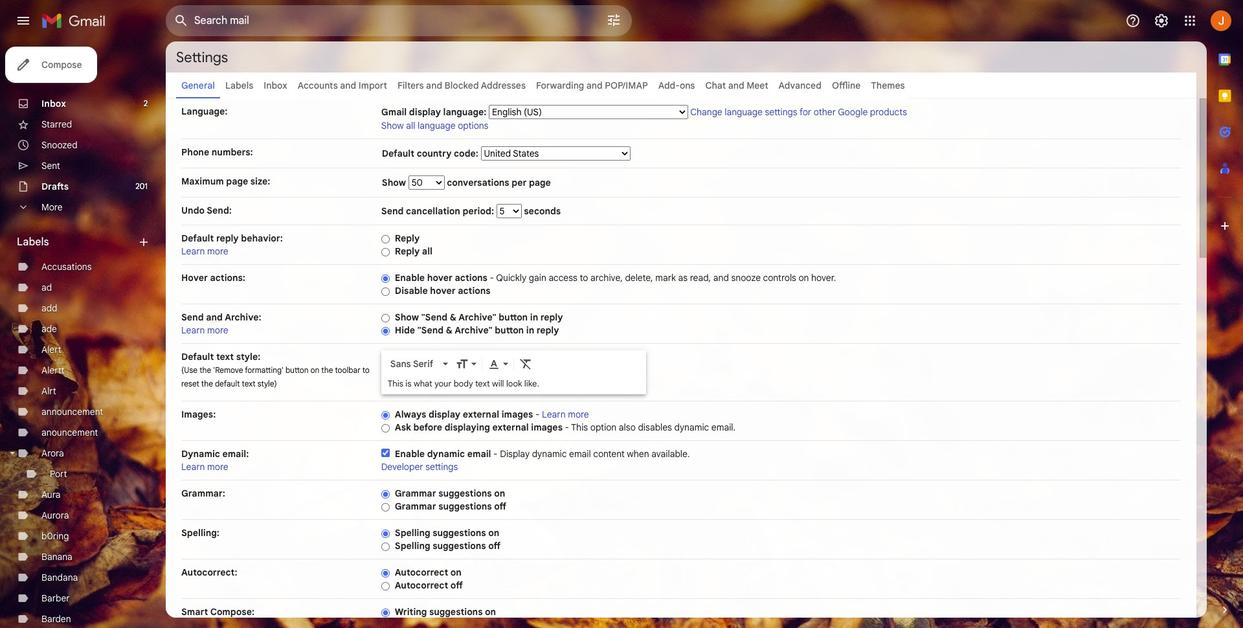 Task type: locate. For each thing, give the bounding box(es) containing it.
Enable hover actions radio
[[381, 274, 390, 284]]

1 vertical spatial grammar
[[395, 501, 436, 512]]

2 horizontal spatial dynamic
[[675, 422, 709, 433]]

size:
[[251, 176, 270, 187]]

settings left for
[[765, 106, 798, 118]]

default inside default text style: (use the 'remove formatting' button on the toolbar to reset the default text style)
[[181, 351, 214, 363]]

show for show all language options
[[381, 120, 404, 131]]

enable inside enable dynamic email - display dynamic email content when available. developer settings
[[395, 448, 425, 460]]

chat and meet
[[706, 80, 769, 91]]

email
[[468, 448, 491, 460], [569, 448, 591, 460]]

1 vertical spatial "send
[[418, 325, 444, 336]]

1 vertical spatial off
[[489, 540, 501, 552]]

1 vertical spatial settings
[[426, 461, 458, 473]]

Writing suggestions on radio
[[381, 608, 390, 618]]

archive"
[[459, 312, 497, 323], [455, 325, 493, 336]]

spelling suggestions on
[[395, 527, 500, 539]]

alrt
[[41, 385, 56, 397]]

forwarding and pop/imap
[[536, 80, 648, 91]]

1 vertical spatial reply
[[395, 246, 420, 257]]

grammar down developer settings link
[[395, 488, 436, 499]]

change
[[691, 106, 723, 118]]

more inside dynamic email: learn more
[[207, 461, 228, 473]]

0 vertical spatial hover
[[427, 272, 453, 284]]

off down grammar suggestions on
[[494, 501, 507, 512]]

1 horizontal spatial all
[[422, 246, 433, 257]]

1 horizontal spatial to
[[580, 272, 588, 284]]

aura
[[41, 489, 61, 501]]

email down "displaying"
[[468, 448, 491, 460]]

0 horizontal spatial all
[[406, 120, 416, 131]]

in for hide "send & archive" button in reply
[[526, 325, 535, 336]]

1 horizontal spatial text
[[242, 379, 256, 389]]

1 vertical spatial button
[[495, 325, 524, 336]]

0 vertical spatial default
[[382, 148, 415, 159]]

off up writing suggestions on
[[451, 580, 463, 591]]

0 horizontal spatial settings
[[426, 461, 458, 473]]

0 vertical spatial this
[[388, 378, 404, 389]]

2 vertical spatial reply
[[537, 325, 559, 336]]

& for hide
[[446, 325, 453, 336]]

display up "before" on the bottom
[[429, 409, 461, 420]]

1 vertical spatial enable
[[395, 448, 425, 460]]

0 horizontal spatial send
[[181, 312, 204, 323]]

barber
[[41, 593, 70, 604]]

and right read,
[[714, 272, 729, 284]]

grammar:
[[181, 488, 225, 499]]

conversations per page
[[445, 177, 551, 189]]

1 horizontal spatial labels
[[225, 80, 253, 91]]

labels down more
[[17, 236, 49, 249]]

more up hover actions:
[[207, 246, 228, 257]]

in up 'remove formatting ‪(⌘\)‬' icon on the bottom left
[[526, 325, 535, 336]]

2 vertical spatial show
[[395, 312, 419, 323]]

this left is
[[388, 378, 404, 389]]

page right the per
[[529, 177, 551, 189]]

more inside send and archive: learn more
[[207, 325, 228, 336]]

send inside send and archive: learn more
[[181, 312, 204, 323]]

0 vertical spatial images
[[502, 409, 533, 420]]

0 vertical spatial enable
[[395, 272, 425, 284]]

disable hover actions
[[395, 285, 491, 297]]

alertt
[[41, 365, 65, 376]]

default left country
[[382, 148, 415, 159]]

this left option
[[571, 422, 588, 433]]

images up enable dynamic email - display dynamic email content when available. developer settings
[[531, 422, 563, 433]]

learn more link down the dynamic
[[181, 461, 228, 473]]

"send right the hide
[[418, 325, 444, 336]]

ons
[[680, 80, 695, 91]]

barden
[[41, 613, 71, 625]]

show down gmail
[[381, 120, 404, 131]]

style:
[[236, 351, 261, 363]]

add
[[41, 303, 57, 314]]

themes link
[[871, 80, 905, 91]]

-
[[490, 272, 494, 284], [536, 409, 540, 420], [565, 422, 569, 433], [494, 448, 498, 460]]

spelling for spelling suggestions off
[[395, 540, 431, 552]]

2 vertical spatial default
[[181, 351, 214, 363]]

send up reply radio
[[381, 205, 404, 217]]

2 enable from the top
[[395, 448, 425, 460]]

1 vertical spatial &
[[446, 325, 453, 336]]

send
[[381, 205, 404, 217], [181, 312, 204, 323]]

learn more link down archive:
[[181, 325, 228, 336]]

enable up "developer"
[[395, 448, 425, 460]]

0 horizontal spatial inbox
[[41, 98, 66, 109]]

and left "pop/imap"
[[587, 80, 603, 91]]

grammar right grammar suggestions off radio
[[395, 501, 436, 512]]

0 vertical spatial &
[[450, 312, 457, 323]]

drafts link
[[41, 181, 69, 192]]

and left archive:
[[206, 312, 223, 323]]

phone
[[181, 146, 209, 158]]

support image
[[1126, 13, 1141, 29]]

default inside default reply behavior: learn more
[[181, 233, 214, 244]]

archive" up hide "send & archive" button in reply
[[459, 312, 497, 323]]

options
[[458, 120, 489, 131]]

1 horizontal spatial inbox
[[264, 80, 287, 91]]

access
[[549, 272, 578, 284]]

more up ask before displaying external images - this option also disables dynamic email.
[[568, 409, 589, 420]]

reply up formatting options toolbar
[[537, 325, 559, 336]]

hover right disable at top
[[430, 285, 456, 297]]

1 vertical spatial reply
[[541, 312, 563, 323]]

learn down the dynamic
[[181, 461, 205, 473]]

dynamic email: learn more
[[181, 448, 249, 473]]

displaying
[[445, 422, 490, 433]]

accusations link
[[41, 261, 92, 273]]

reply down "access"
[[541, 312, 563, 323]]

alrt link
[[41, 385, 56, 397]]

smart
[[181, 606, 208, 618]]

actions
[[455, 272, 488, 284], [458, 285, 491, 297]]

archive" down show "send & archive" button in reply
[[455, 325, 493, 336]]

compose
[[41, 59, 82, 71]]

spelling:
[[181, 527, 220, 539]]

settings
[[176, 48, 228, 66]]

developer settings link
[[381, 461, 458, 473]]

learn
[[181, 246, 205, 257], [181, 325, 205, 336], [542, 409, 566, 420], [181, 461, 205, 473]]

spelling right spelling suggestions off "option"
[[395, 540, 431, 552]]

port link
[[50, 468, 67, 480]]

learn more link for reply
[[181, 246, 228, 257]]

learn up hover
[[181, 246, 205, 257]]

dynamic left email.
[[675, 422, 709, 433]]

compose button
[[5, 47, 97, 83]]

0 vertical spatial off
[[494, 501, 507, 512]]

b0ring link
[[41, 531, 69, 542]]

0 vertical spatial actions
[[455, 272, 488, 284]]

suggestions up grammar suggestions off
[[439, 488, 492, 499]]

1 spelling from the top
[[395, 527, 431, 539]]

reply up reply all
[[395, 233, 420, 244]]

labels right general
[[225, 80, 253, 91]]

conversations
[[447, 177, 510, 189]]

1 vertical spatial labels
[[17, 236, 49, 249]]

suggestions down autocorrect off
[[429, 606, 483, 618]]

suggestions for writing suggestions on
[[429, 606, 483, 618]]

images down look
[[502, 409, 533, 420]]

labels
[[225, 80, 253, 91], [17, 236, 49, 249]]

hover up the "disable hover actions" at the top of page
[[427, 272, 453, 284]]

controls
[[763, 272, 797, 284]]

undo
[[181, 205, 205, 216]]

on inside default text style: (use the 'remove formatting' button on the toolbar to reset the default text style)
[[311, 365, 320, 375]]

0 vertical spatial reply
[[395, 233, 420, 244]]

in
[[530, 312, 538, 323], [526, 325, 535, 336]]

labels for labels link at the left of the page
[[225, 80, 253, 91]]

dynamic
[[675, 422, 709, 433], [427, 448, 465, 460], [532, 448, 567, 460]]

button right formatting'
[[286, 365, 309, 375]]

content
[[594, 448, 625, 460]]

Spelling suggestions on radio
[[381, 529, 390, 539]]

compose:
[[210, 606, 255, 618]]

0 vertical spatial send
[[381, 205, 404, 217]]

reply for reply
[[395, 233, 420, 244]]

0 vertical spatial external
[[463, 409, 500, 420]]

learn more link up hover actions:
[[181, 246, 228, 257]]

0 vertical spatial in
[[530, 312, 538, 323]]

Disable hover actions radio
[[381, 287, 390, 297]]

all for reply
[[422, 246, 433, 257]]

default down undo
[[181, 233, 214, 244]]

more down the dynamic
[[207, 461, 228, 473]]

arora link
[[41, 448, 64, 459]]

button up hide "send & archive" button in reply
[[499, 312, 528, 323]]

actions up the "disable hover actions" at the top of page
[[455, 272, 488, 284]]

settings up grammar suggestions on
[[426, 461, 458, 473]]

disable
[[395, 285, 428, 297]]

suggestions for grammar suggestions on
[[439, 488, 492, 499]]

1 vertical spatial display
[[429, 409, 461, 420]]

1 horizontal spatial this
[[571, 422, 588, 433]]

autocorrect down autocorrect on
[[395, 580, 448, 591]]

off for grammar suggestions off
[[494, 501, 507, 512]]

None search field
[[166, 5, 632, 36]]

to inside default text style: (use the 'remove formatting' button on the toolbar to reset the default text style)
[[363, 365, 370, 375]]

external
[[463, 409, 500, 420], [493, 422, 529, 433]]

always display external images - learn more
[[395, 409, 589, 420]]

actions for enable
[[455, 272, 488, 284]]

language down "gmail display language:"
[[418, 120, 456, 131]]

text left will
[[475, 378, 490, 389]]

text left style)
[[242, 379, 256, 389]]

None checkbox
[[381, 449, 390, 457]]

disables
[[638, 422, 672, 433]]

show up the hide
[[395, 312, 419, 323]]

ade link
[[41, 323, 57, 335]]

and for import
[[340, 80, 356, 91]]

1 vertical spatial to
[[363, 365, 370, 375]]

- left the quickly
[[490, 272, 494, 284]]

1 grammar from the top
[[395, 488, 436, 499]]

alertt link
[[41, 365, 65, 376]]

0 horizontal spatial inbox link
[[41, 98, 66, 109]]

inbox right labels link at the left of the page
[[264, 80, 287, 91]]

learn more link up ask before displaying external images - this option also disables dynamic email.
[[542, 409, 589, 420]]

more button
[[0, 197, 155, 218]]

2 reply from the top
[[395, 246, 420, 257]]

behavior:
[[241, 233, 283, 244]]

default for default country code:
[[382, 148, 415, 159]]

and for blocked
[[426, 80, 442, 91]]

import
[[359, 80, 387, 91]]

addresses
[[481, 80, 526, 91]]

0 horizontal spatial to
[[363, 365, 370, 375]]

all down gmail
[[406, 120, 416, 131]]

page left size:
[[226, 176, 248, 187]]

1 vertical spatial all
[[422, 246, 433, 257]]

show down default country code:
[[382, 177, 409, 189]]

0 horizontal spatial labels
[[17, 236, 49, 249]]

1 vertical spatial language
[[418, 120, 456, 131]]

0 vertical spatial inbox link
[[264, 80, 287, 91]]

general
[[181, 80, 215, 91]]

off down spelling suggestions on
[[489, 540, 501, 552]]

0 vertical spatial button
[[499, 312, 528, 323]]

learn inside default reply behavior: learn more
[[181, 246, 205, 257]]

1 vertical spatial inbox
[[41, 98, 66, 109]]

1 vertical spatial send
[[181, 312, 204, 323]]

gain
[[529, 272, 547, 284]]

suggestions down spelling suggestions on
[[433, 540, 486, 552]]

will
[[492, 378, 504, 389]]

send:
[[207, 205, 232, 216]]

hover for enable
[[427, 272, 453, 284]]

google
[[838, 106, 868, 118]]

reply
[[395, 233, 420, 244], [395, 246, 420, 257]]

quickly
[[496, 272, 527, 284]]

language down chat and meet
[[725, 106, 763, 118]]

inbox link right labels link at the left of the page
[[264, 80, 287, 91]]

autocorrect:
[[181, 567, 237, 578]]

0 vertical spatial grammar
[[395, 488, 436, 499]]

more down archive:
[[207, 325, 228, 336]]

1 vertical spatial autocorrect
[[395, 580, 448, 591]]

show
[[381, 120, 404, 131], [382, 177, 409, 189], [395, 312, 419, 323]]

2 grammar from the top
[[395, 501, 436, 512]]

and right chat
[[729, 80, 745, 91]]

meet
[[747, 80, 769, 91]]

& for show
[[450, 312, 457, 323]]

hover
[[427, 272, 453, 284], [430, 285, 456, 297]]

1 vertical spatial this
[[571, 422, 588, 433]]

1 horizontal spatial dynamic
[[532, 448, 567, 460]]

labels inside labels navigation
[[17, 236, 49, 249]]

to right "access"
[[580, 272, 588, 284]]

button inside default text style: (use the 'remove formatting' button on the toolbar to reset the default text style)
[[286, 365, 309, 375]]

display for always
[[429, 409, 461, 420]]

reply down send:
[[216, 233, 239, 244]]

1 horizontal spatial language
[[725, 106, 763, 118]]

2 autocorrect from the top
[[395, 580, 448, 591]]

0 vertical spatial display
[[409, 106, 441, 118]]

0 vertical spatial reply
[[216, 233, 239, 244]]

2
[[144, 98, 148, 108]]

inbox link up the starred link
[[41, 98, 66, 109]]

autocorrect on
[[395, 567, 462, 578]]

button for hide "send & archive" button in reply
[[495, 325, 524, 336]]

& up hide "send & archive" button in reply
[[450, 312, 457, 323]]

2 vertical spatial off
[[451, 580, 463, 591]]

suggestions down grammar suggestions on
[[439, 501, 492, 512]]

autocorrect up autocorrect off
[[395, 567, 448, 578]]

1 enable from the top
[[395, 272, 425, 284]]

suggestions up spelling suggestions off
[[433, 527, 486, 539]]

images
[[502, 409, 533, 420], [531, 422, 563, 433]]

display up show all language options
[[409, 106, 441, 118]]

2 vertical spatial button
[[286, 365, 309, 375]]

send for send and archive: learn more
[[181, 312, 204, 323]]

1 horizontal spatial settings
[[765, 106, 798, 118]]

enable for enable hover actions
[[395, 272, 425, 284]]

"send down the "disable hover actions" at the top of page
[[421, 312, 448, 323]]

display
[[409, 106, 441, 118], [429, 409, 461, 420]]

autocorrect for autocorrect on
[[395, 567, 448, 578]]

0 vertical spatial spelling
[[395, 527, 431, 539]]

1 vertical spatial in
[[526, 325, 535, 336]]

learn up (use in the bottom left of the page
[[181, 325, 205, 336]]

all down cancellation
[[422, 246, 433, 257]]

1 vertical spatial actions
[[458, 285, 491, 297]]

learn more link for email:
[[181, 461, 228, 473]]

tab list
[[1207, 41, 1244, 582]]

0 vertical spatial show
[[381, 120, 404, 131]]

0 vertical spatial "send
[[421, 312, 448, 323]]

dynamic down ask before displaying external images - this option also disables dynamic email.
[[532, 448, 567, 460]]

in down gain
[[530, 312, 538, 323]]

and inside send and archive: learn more
[[206, 312, 223, 323]]

0 vertical spatial archive"
[[459, 312, 497, 323]]

external up "displaying"
[[463, 409, 500, 420]]

0 horizontal spatial this
[[388, 378, 404, 389]]

actions up show "send & archive" button in reply
[[458, 285, 491, 297]]

1 vertical spatial archive"
[[455, 325, 493, 336]]

1 vertical spatial spelling
[[395, 540, 431, 552]]

2 spelling from the top
[[395, 540, 431, 552]]

writing
[[395, 606, 427, 618]]

to right toolbar
[[363, 365, 370, 375]]

"send for show
[[421, 312, 448, 323]]

0 vertical spatial autocorrect
[[395, 567, 448, 578]]

- up ask before displaying external images - this option also disables dynamic email.
[[536, 409, 540, 420]]

0 horizontal spatial email
[[468, 448, 491, 460]]

0 horizontal spatial language
[[418, 120, 456, 131]]

and left the "import"
[[340, 80, 356, 91]]

0 horizontal spatial text
[[216, 351, 234, 363]]

Always display external images radio
[[381, 411, 390, 420]]

enable up disable at top
[[395, 272, 425, 284]]

learn inside send and archive: learn more
[[181, 325, 205, 336]]

add-ons link
[[659, 80, 695, 91]]

1 horizontal spatial email
[[569, 448, 591, 460]]

learn more link for and
[[181, 325, 228, 336]]

0 vertical spatial to
[[580, 272, 588, 284]]

reply inside default reply behavior: learn more
[[216, 233, 239, 244]]

2 horizontal spatial text
[[475, 378, 490, 389]]

reply right reply all option
[[395, 246, 420, 257]]

add-
[[659, 80, 680, 91]]

1 vertical spatial default
[[181, 233, 214, 244]]

send down hover
[[181, 312, 204, 323]]

dynamic up developer settings link
[[427, 448, 465, 460]]

1 vertical spatial hover
[[430, 285, 456, 297]]

1 horizontal spatial send
[[381, 205, 404, 217]]

1 email from the left
[[468, 448, 491, 460]]

0 vertical spatial language
[[725, 106, 763, 118]]

default up (use in the bottom left of the page
[[181, 351, 214, 363]]

offline link
[[832, 80, 861, 91]]

inbox up the starred link
[[41, 98, 66, 109]]

learn inside dynamic email: learn more
[[181, 461, 205, 473]]

1 vertical spatial show
[[382, 177, 409, 189]]

spelling right 'spelling suggestions on' option
[[395, 527, 431, 539]]

text up the 'remove
[[216, 351, 234, 363]]

available.
[[652, 448, 690, 460]]

& down show "send & archive" button in reply
[[446, 325, 453, 336]]

- left display on the left bottom of the page
[[494, 448, 498, 460]]

button down show "send & archive" button in reply
[[495, 325, 524, 336]]

and right filters
[[426, 80, 442, 91]]

0 vertical spatial all
[[406, 120, 416, 131]]

external down always display external images - learn more
[[493, 422, 529, 433]]

1 autocorrect from the top
[[395, 567, 448, 578]]

learn up ask before displaying external images - this option also disables dynamic email.
[[542, 409, 566, 420]]

anouncement
[[41, 427, 98, 439]]

hover.
[[812, 272, 837, 284]]

1 reply from the top
[[395, 233, 420, 244]]

1 vertical spatial inbox link
[[41, 98, 66, 109]]

0 vertical spatial labels
[[225, 80, 253, 91]]

remove formatting ‪(⌘\)‬ image
[[519, 358, 532, 371]]



Task type: describe. For each thing, give the bounding box(es) containing it.
'remove
[[213, 365, 243, 375]]

- left option
[[565, 422, 569, 433]]

show all language options
[[381, 120, 489, 131]]

display for gmail
[[409, 106, 441, 118]]

country
[[417, 148, 452, 159]]

labels link
[[225, 80, 253, 91]]

archive" for hide
[[455, 325, 493, 336]]

sans
[[390, 358, 411, 370]]

this is what your body text will look like.
[[388, 378, 539, 389]]

grammar for grammar suggestions off
[[395, 501, 436, 512]]

suggestions for grammar suggestions off
[[439, 501, 492, 512]]

advanced search options image
[[601, 7, 627, 33]]

search mail image
[[170, 9, 193, 32]]

1 vertical spatial images
[[531, 422, 563, 433]]

0 vertical spatial inbox
[[264, 80, 287, 91]]

archive,
[[591, 272, 623, 284]]

the right (use in the bottom left of the page
[[200, 365, 211, 375]]

default reply behavior: learn more
[[181, 233, 283, 257]]

banana
[[41, 551, 72, 563]]

more
[[41, 201, 63, 213]]

undo send:
[[181, 205, 232, 216]]

grammar suggestions off
[[395, 501, 507, 512]]

accounts
[[298, 80, 338, 91]]

seconds
[[522, 205, 561, 217]]

Spelling suggestions off radio
[[381, 542, 390, 552]]

inbox inside labels navigation
[[41, 98, 66, 109]]

default country code:
[[382, 148, 481, 159]]

gmail
[[381, 106, 407, 118]]

hide
[[395, 325, 415, 336]]

starred link
[[41, 119, 72, 130]]

Grammar suggestions on radio
[[381, 490, 390, 499]]

1 horizontal spatial page
[[529, 177, 551, 189]]

pop/imap
[[605, 80, 648, 91]]

0 horizontal spatial page
[[226, 176, 248, 187]]

gmail image
[[41, 8, 112, 34]]

the right reset
[[201, 379, 213, 389]]

labels for the labels heading
[[17, 236, 49, 249]]

archive" for show
[[459, 312, 497, 323]]

0 horizontal spatial dynamic
[[427, 448, 465, 460]]

labels navigation
[[0, 41, 166, 628]]

Ask before displaying external images radio
[[381, 424, 390, 433]]

- inside enable dynamic email - display dynamic email content when available. developer settings
[[494, 448, 498, 460]]

archive:
[[225, 312, 262, 323]]

button for show "send & archive" button in reply
[[499, 312, 528, 323]]

option
[[591, 422, 617, 433]]

aurora link
[[41, 510, 69, 521]]

offline
[[832, 80, 861, 91]]

1 vertical spatial external
[[493, 422, 529, 433]]

spelling for spelling suggestions on
[[395, 527, 431, 539]]

sent
[[41, 160, 60, 172]]

off for spelling suggestions off
[[489, 540, 501, 552]]

0 vertical spatial settings
[[765, 106, 798, 118]]

look
[[507, 378, 522, 389]]

default for default text style: (use the 'remove formatting' button on the toolbar to reset the default text style)
[[181, 351, 214, 363]]

when
[[627, 448, 649, 460]]

Autocorrect off radio
[[381, 582, 390, 591]]

images:
[[181, 409, 216, 420]]

ade
[[41, 323, 57, 335]]

reset
[[181, 379, 199, 389]]

forwarding
[[536, 80, 584, 91]]

language:
[[181, 106, 228, 117]]

Search mail text field
[[194, 14, 570, 27]]

bandana
[[41, 572, 78, 584]]

drafts
[[41, 181, 69, 192]]

reply for reply all
[[395, 246, 420, 257]]

your
[[435, 378, 452, 389]]

spelling suggestions off
[[395, 540, 501, 552]]

banana link
[[41, 551, 72, 563]]

starred
[[41, 119, 72, 130]]

b0ring
[[41, 531, 69, 542]]

Grammar suggestions off radio
[[381, 503, 390, 512]]

per
[[512, 177, 527, 189]]

hover for disable
[[430, 285, 456, 297]]

1 horizontal spatial inbox link
[[264, 80, 287, 91]]

send for send cancellation period:
[[381, 205, 404, 217]]

hover
[[181, 272, 208, 284]]

snoozed link
[[41, 139, 78, 151]]

all for show
[[406, 120, 416, 131]]

labels heading
[[17, 236, 137, 249]]

hover actions:
[[181, 272, 245, 284]]

send and archive: learn more
[[181, 312, 262, 336]]

numbers:
[[212, 146, 253, 158]]

add-ons
[[659, 80, 695, 91]]

ad link
[[41, 282, 52, 293]]

aura link
[[41, 489, 61, 501]]

snooze
[[732, 272, 761, 284]]

blocked
[[445, 80, 479, 91]]

enable hover actions - quickly gain access to archive, delete, mark as read, and snooze controls on hover.
[[395, 272, 837, 284]]

grammar for grammar suggestions on
[[395, 488, 436, 499]]

settings inside enable dynamic email - display dynamic email content when available. developer settings
[[426, 461, 458, 473]]

Reply all radio
[[381, 247, 390, 257]]

alert
[[41, 344, 61, 356]]

settings image
[[1154, 13, 1170, 29]]

like.
[[525, 378, 539, 389]]

suggestions for spelling suggestions off
[[433, 540, 486, 552]]

2 email from the left
[[569, 448, 591, 460]]

default
[[215, 379, 240, 389]]

show for show
[[382, 177, 409, 189]]

reply for show "send & archive" button in reply
[[541, 312, 563, 323]]

grammar suggestions on
[[395, 488, 505, 499]]

Show "Send & Archive" button in reply radio
[[381, 313, 390, 323]]

Reply radio
[[381, 234, 390, 244]]

actions for disable
[[458, 285, 491, 297]]

sans serif option
[[388, 358, 440, 371]]

and for pop/imap
[[587, 80, 603, 91]]

reply all
[[395, 246, 433, 257]]

phone numbers:
[[181, 146, 253, 158]]

"send for hide
[[418, 325, 444, 336]]

reply for hide "send & archive" button in reply
[[537, 325, 559, 336]]

main menu image
[[16, 13, 31, 29]]

forwarding and pop/imap link
[[536, 80, 648, 91]]

also
[[619, 422, 636, 433]]

more inside default reply behavior: learn more
[[207, 246, 228, 257]]

and for meet
[[729, 80, 745, 91]]

announcement
[[41, 406, 103, 418]]

alert link
[[41, 344, 61, 356]]

themes
[[871, 80, 905, 91]]

body
[[454, 378, 473, 389]]

change language settings for other google products
[[691, 106, 908, 118]]

email:
[[222, 448, 249, 460]]

chat and meet link
[[706, 80, 769, 91]]

in for show "send & archive" button in reply
[[530, 312, 538, 323]]

show for show "send & archive" button in reply
[[395, 312, 419, 323]]

autocorrect for autocorrect off
[[395, 580, 448, 591]]

default for default reply behavior: learn more
[[181, 233, 214, 244]]

autocorrect off
[[395, 580, 463, 591]]

enable for enable dynamic email
[[395, 448, 425, 460]]

barden link
[[41, 613, 71, 625]]

anouncement link
[[41, 427, 98, 439]]

and for archive:
[[206, 312, 223, 323]]

ask
[[395, 422, 411, 433]]

suggestions for spelling suggestions on
[[433, 527, 486, 539]]

always
[[395, 409, 427, 420]]

Autocorrect on radio
[[381, 569, 390, 578]]

maximum
[[181, 176, 224, 187]]

show "send & archive" button in reply
[[395, 312, 563, 323]]

hide "send & archive" button in reply
[[395, 325, 559, 336]]

formatting options toolbar
[[385, 352, 642, 376]]

Hide "Send & Archive" button in reply radio
[[381, 326, 390, 336]]

cancellation
[[406, 205, 461, 217]]

barber link
[[41, 593, 70, 604]]

toolbar
[[335, 365, 361, 375]]

the left toolbar
[[322, 365, 333, 375]]

other
[[814, 106, 836, 118]]

filters and blocked addresses link
[[398, 80, 526, 91]]

what
[[414, 378, 433, 389]]



Task type: vqa. For each thing, say whether or not it's contained in the screenshot.
Port link
yes



